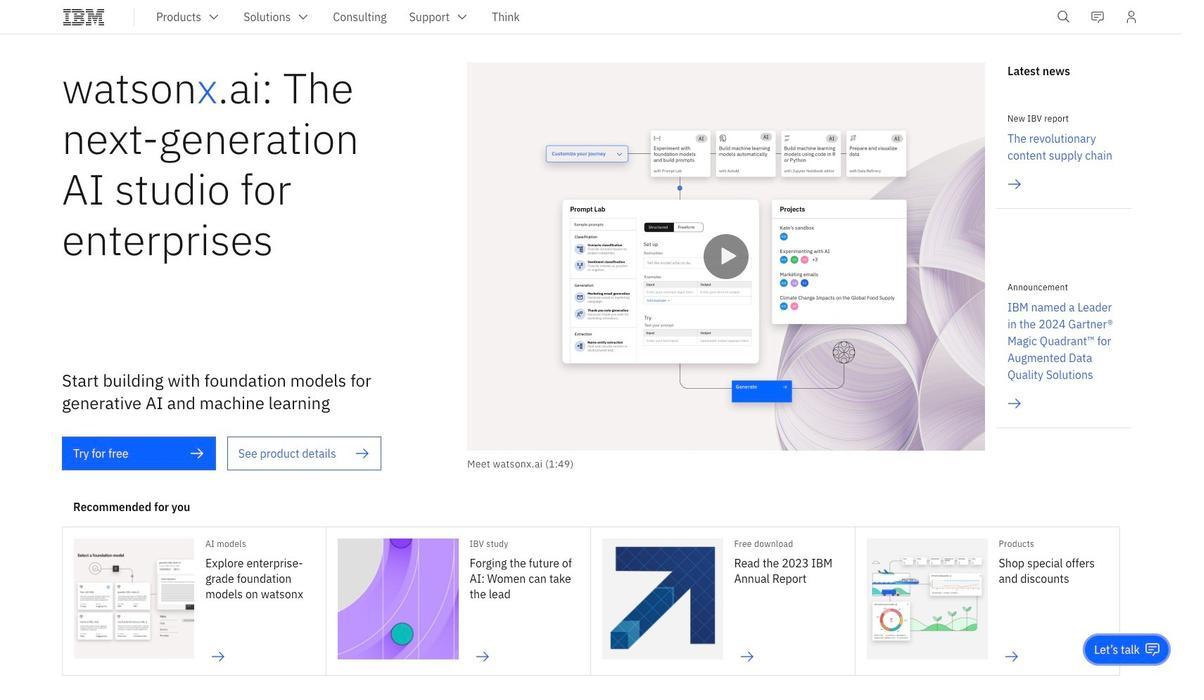 Task type: vqa. For each thing, say whether or not it's contained in the screenshot.
"Location" image
no



Task type: locate. For each thing, give the bounding box(es) containing it.
let's talk element
[[1095, 643, 1140, 658]]



